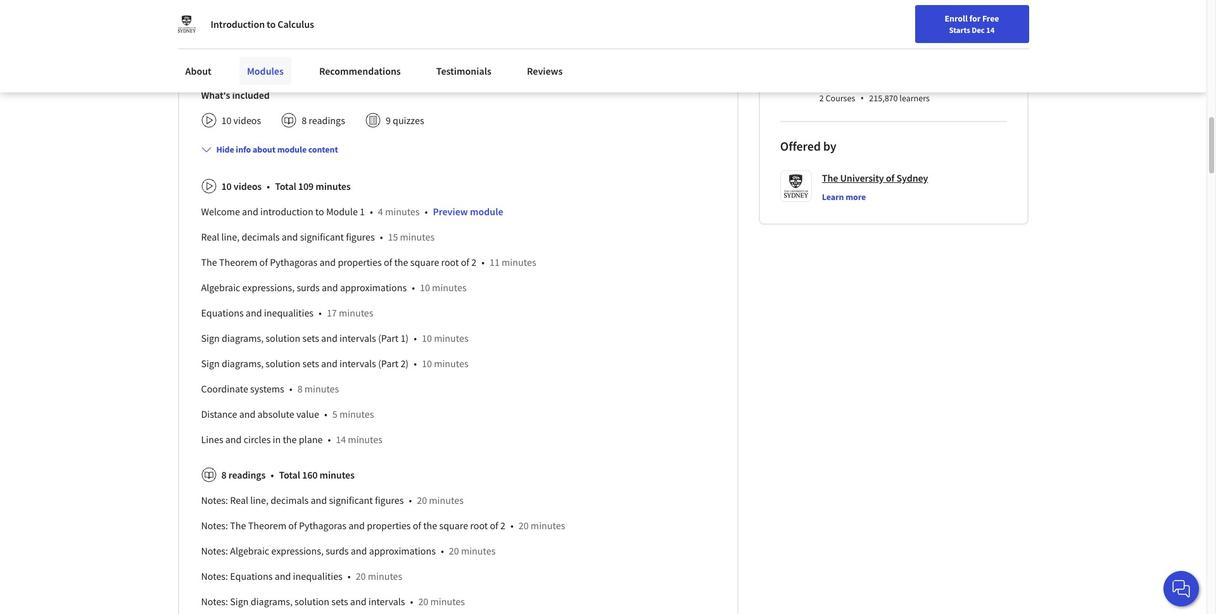 Task type: describe. For each thing, give the bounding box(es) containing it.
total for total 109 minutes
[[275, 180, 296, 192]]

reviews link
[[519, 57, 570, 85]]

lines
[[201, 433, 223, 446]]

2 vertical spatial intervals
[[369, 595, 405, 608]]

215,870
[[869, 92, 898, 104]]

1,308 ratings )
[[899, 17, 949, 28]]

14 inside 'hide info about module content' region
[[336, 433, 346, 446]]

hours
[[254, 12, 275, 23]]

0 vertical spatial figures
[[346, 230, 375, 243]]

about
[[185, 65, 212, 77]]

instructor
[[838, 47, 876, 59]]

1 vertical spatial inequalities
[[293, 570, 343, 583]]

learners
[[900, 92, 930, 104]]

the for the university of sydney
[[822, 172, 838, 184]]

the university of sydney image
[[178, 15, 195, 33]]

hide
[[216, 144, 234, 155]]

solution for sign diagrams, solution sets and intervals (part 1)
[[266, 332, 300, 344]]

0 vertical spatial equations
[[201, 306, 244, 319]]

notes: real line, decimals and significant figures • 20 minutes
[[201, 494, 464, 507]]

0 vertical spatial properties
[[338, 256, 382, 268]]

0 vertical spatial 1
[[231, 12, 235, 23]]

absolute
[[258, 408, 294, 420]]

on
[[506, 33, 517, 45]]

1 horizontal spatial line,
[[250, 494, 269, 507]]

offered
[[780, 138, 821, 154]]

diagrams, for sign diagrams, solution sets and intervals (part 2) • 10 minutes
[[222, 357, 264, 370]]

0 vertical spatial algebraic
[[201, 281, 240, 294]]

kinds
[[396, 33, 419, 45]]

5
[[332, 408, 337, 420]]

notes:  equations and inequalities • 20 minutes
[[201, 570, 402, 583]]

1 horizontal spatial 8 readings
[[302, 114, 345, 127]]

1)
[[401, 332, 409, 344]]

10 right 2)
[[422, 357, 432, 370]]

modules link
[[239, 57, 291, 85]]

notes: algebraic expressions, surds and approximations • 20 minutes
[[201, 545, 496, 557]]

of inside the university of sydney link
[[886, 172, 895, 184]]

top
[[823, 47, 837, 59]]

notes: for notes:  equations and inequalities
[[201, 570, 228, 583]]

real line, decimals and significant figures • 15 minutes
[[201, 230, 435, 243]]

module inside this module begins by looking at the different kinds of numbers that fall on the real number line, decimal expansions and approximations, then continues with an exploration of manipulation of equations and inequalities, of sign diagrams and the use of the cartesian plane.
[[221, 33, 253, 45]]

1,308
[[899, 17, 919, 28]]

offered by
[[780, 138, 837, 154]]

learn more button
[[822, 191, 866, 203]]

equations and inequalities • 17 minutes
[[201, 306, 373, 319]]

0 vertical spatial expressions,
[[242, 281, 295, 294]]

module 1 • 8 hours to complete
[[201, 12, 321, 23]]

0 vertical spatial pythagoras
[[270, 256, 318, 268]]

8 up value
[[298, 382, 303, 395]]

the theorem of pythagoras and properties of the square root of 2 • 11 minutes
[[201, 256, 536, 268]]

notes: sign diagrams, solution sets and intervals • 20 minutes
[[201, 595, 465, 608]]

1 vertical spatial expressions,
[[271, 545, 324, 557]]

10 right '1)'
[[422, 332, 432, 344]]

1 horizontal spatial to
[[277, 12, 285, 23]]

1 vertical spatial equations
[[230, 570, 273, 583]]

sign for sign diagrams, solution sets and intervals (part 1)
[[201, 332, 220, 344]]

10 down what's included
[[221, 114, 231, 127]]

then
[[272, 48, 292, 61]]

1 horizontal spatial surds
[[326, 545, 349, 557]]

looking
[[298, 33, 330, 45]]

1 vertical spatial decimals
[[271, 494, 309, 507]]

(part for 1)
[[378, 332, 399, 344]]

content
[[308, 144, 338, 155]]

diagrams
[[648, 48, 688, 61]]

the university of sydney
[[822, 172, 928, 184]]

exploration
[[371, 48, 419, 61]]

circles
[[244, 433, 271, 446]]

0 vertical spatial significant
[[300, 230, 344, 243]]

free
[[982, 13, 999, 24]]

10 down the theorem of pythagoras and properties of the square root of 2 • 11 minutes at top
[[420, 281, 430, 294]]

distance and absolute value • 5 minutes
[[201, 408, 374, 420]]

1 vertical spatial by
[[823, 138, 837, 154]]

2 vertical spatial diagrams,
[[251, 595, 293, 608]]

expansions
[[645, 33, 692, 45]]

sign diagrams, solution sets and intervals (part 2) • 10 minutes
[[201, 357, 469, 370]]

recommendations
[[319, 65, 401, 77]]

manipulation
[[432, 48, 489, 61]]

in
[[273, 433, 281, 446]]

preview module link
[[433, 205, 503, 218]]

15
[[388, 230, 398, 243]]

2 inside 2 courses • 215,870 learners
[[820, 92, 824, 104]]

notes: the theorem of pythagoras and properties of the square root of 2 • 20 minutes
[[201, 519, 565, 532]]

readings inside 'hide info about module content' region
[[229, 469, 266, 481]]

2 vertical spatial sign
[[230, 595, 249, 608]]

2)
[[401, 357, 409, 370]]

sets for 2)
[[302, 357, 319, 370]]

david easdown image
[[782, 47, 810, 75]]

introduction
[[260, 205, 313, 218]]

hide info about module content region
[[201, 168, 715, 614]]

0 vertical spatial inequalities
[[264, 306, 314, 319]]

module inside 'hide info about module content' region
[[326, 205, 358, 218]]

sign for sign diagrams, solution sets and intervals (part 2)
[[201, 357, 220, 370]]

sign diagrams, solution sets and intervals (part 1) • 10 minutes
[[201, 332, 469, 344]]

8 left hours
[[248, 12, 252, 23]]

to inside 'hide info about module content' region
[[315, 205, 324, 218]]

0 vertical spatial square
[[410, 256, 439, 268]]

use
[[217, 63, 232, 76]]

1 vertical spatial approximations
[[369, 545, 436, 557]]

0 vertical spatial module
[[201, 12, 229, 23]]

that
[[472, 33, 489, 45]]

diagrams, for sign diagrams, solution sets and intervals (part 1) • 10 minutes
[[222, 332, 264, 344]]

notes: for notes: the theorem of pythagoras and properties of the square root of 2
[[201, 519, 228, 532]]

info about module content element
[[196, 133, 715, 614]]

11
[[490, 256, 500, 268]]

notes: for notes: algebraic expressions, surds and approximations
[[201, 545, 228, 557]]

continues
[[294, 48, 336, 61]]

modules
[[247, 65, 284, 77]]

begins
[[256, 33, 283, 45]]

english button
[[941, 0, 1017, 41]]

included
[[232, 89, 270, 101]]

notes: for notes: real line, decimals and significant figures
[[201, 494, 228, 507]]

calculus
[[278, 18, 314, 30]]

inequalities,
[[564, 48, 616, 61]]

intervals for 2)
[[340, 357, 376, 370]]

8 up hide info about module content
[[302, 114, 307, 127]]

• total 160 minutes
[[271, 469, 355, 481]]

0 vertical spatial approximations
[[340, 281, 407, 294]]

1 videos from the top
[[234, 114, 261, 127]]

module inside dropdown button
[[277, 144, 307, 155]]

10 videos inside 'hide info about module content' region
[[221, 180, 262, 192]]

about
[[253, 144, 276, 155]]

different
[[358, 33, 394, 45]]

0 vertical spatial decimals
[[242, 230, 280, 243]]

17
[[327, 306, 337, 319]]

algebraic expressions, surds and approximations • 10 minutes
[[201, 281, 467, 294]]

starts
[[949, 25, 970, 35]]

with
[[338, 48, 356, 61]]

0 vertical spatial readings
[[309, 114, 345, 127]]

1 vertical spatial figures
[[375, 494, 404, 507]]

0 horizontal spatial to
[[267, 18, 276, 30]]

cartesian
[[260, 63, 301, 76]]

160
[[302, 469, 318, 481]]

0 horizontal spatial 2
[[471, 256, 476, 268]]

total for total 160 minutes
[[279, 469, 300, 481]]

109
[[298, 180, 314, 192]]

1 vertical spatial properties
[[367, 519, 411, 532]]

what's
[[201, 89, 230, 101]]



Task type: locate. For each thing, give the bounding box(es) containing it.
0 horizontal spatial 14
[[336, 433, 346, 446]]

module right about
[[277, 144, 307, 155]]

total left 109
[[275, 180, 296, 192]]

1
[[231, 12, 235, 23], [360, 205, 365, 218]]

0 vertical spatial sets
[[302, 332, 319, 344]]

videos
[[234, 114, 261, 127], [234, 180, 262, 192]]

chat with us image
[[1171, 579, 1192, 599]]

square
[[410, 256, 439, 268], [439, 519, 468, 532]]

1 horizontal spatial by
[[823, 138, 837, 154]]

expressions, up the notes:  equations and inequalities • 20 minutes on the bottom left of page
[[271, 545, 324, 557]]

university
[[840, 172, 884, 184]]

1 vertical spatial algebraic
[[230, 545, 269, 557]]

solution
[[266, 332, 300, 344], [266, 357, 300, 370], [295, 595, 329, 608]]

theorem
[[219, 256, 257, 268], [248, 519, 286, 532]]

1 vertical spatial diagrams,
[[222, 357, 264, 370]]

3 notes: from the top
[[201, 545, 228, 557]]

2 vertical spatial 2
[[500, 519, 505, 532]]

9 quizzes
[[386, 114, 424, 127]]

properties up algebraic expressions, surds and approximations • 10 minutes
[[338, 256, 382, 268]]

0 vertical spatial the
[[822, 172, 838, 184]]

module right preview
[[470, 205, 503, 218]]

0 vertical spatial videos
[[234, 114, 261, 127]]

videos inside 'hide info about module content' region
[[234, 180, 262, 192]]

1 horizontal spatial 14
[[986, 25, 995, 35]]

approximations
[[340, 281, 407, 294], [369, 545, 436, 557]]

line,
[[589, 33, 607, 45], [221, 230, 240, 243], [250, 494, 269, 507]]

8 readings down circles
[[221, 469, 266, 481]]

1 horizontal spatial the
[[230, 519, 246, 532]]

(part for 2)
[[378, 357, 399, 370]]

readings down circles
[[229, 469, 266, 481]]

0 vertical spatial root
[[441, 256, 459, 268]]

this module begins by looking at the different kinds of numbers that fall on the real number line, decimal expansions and approximations, then continues with an exploration of manipulation of equations and inequalities, of sign diagrams and the use of the cartesian plane.
[[201, 33, 711, 76]]

quizzes
[[393, 114, 424, 127]]

0 vertical spatial 10 videos
[[221, 114, 261, 127]]

decimals down introduction
[[242, 230, 280, 243]]

to up begins
[[267, 18, 276, 30]]

line, down welcome
[[221, 230, 240, 243]]

8 readings inside 'hide info about module content' region
[[221, 469, 266, 481]]

sets down sign diagrams, solution sets and intervals (part 1) • 10 minutes
[[302, 357, 319, 370]]

1 vertical spatial 1
[[360, 205, 365, 218]]

preview
[[433, 205, 468, 218]]

videos down included
[[234, 114, 261, 127]]

0 vertical spatial solution
[[266, 332, 300, 344]]

1 vertical spatial pythagoras
[[299, 519, 347, 532]]

1 notes: from the top
[[201, 494, 228, 507]]

solution for sign diagrams, solution sets and intervals (part 2)
[[266, 357, 300, 370]]

1 vertical spatial 14
[[336, 433, 346, 446]]

hide info about module content
[[216, 144, 338, 155]]

readings up content
[[309, 114, 345, 127]]

solution down equations and inequalities • 17 minutes
[[266, 332, 300, 344]]

for
[[970, 13, 981, 24]]

complete
[[286, 12, 321, 23]]

8 readings
[[302, 114, 345, 127], [221, 469, 266, 481]]

introduction to calculus
[[211, 18, 314, 30]]

sets down equations and inequalities • 17 minutes
[[302, 332, 319, 344]]

0 vertical spatial surds
[[297, 281, 320, 294]]

1 vertical spatial sets
[[302, 357, 319, 370]]

module up this
[[201, 12, 229, 23]]

1 vertical spatial module
[[326, 205, 358, 218]]

1 10 videos from the top
[[221, 114, 261, 127]]

1 horizontal spatial readings
[[309, 114, 345, 127]]

minutes
[[316, 180, 351, 192], [385, 205, 420, 218], [400, 230, 435, 243], [502, 256, 536, 268], [432, 281, 467, 294], [339, 306, 373, 319], [434, 332, 469, 344], [434, 357, 469, 370], [305, 382, 339, 395], [339, 408, 374, 420], [348, 433, 383, 446], [320, 469, 355, 481], [429, 494, 464, 507], [531, 519, 565, 532], [461, 545, 496, 557], [368, 570, 402, 583], [430, 595, 465, 608]]

1 vertical spatial the
[[201, 256, 217, 268]]

figures
[[346, 230, 375, 243], [375, 494, 404, 507]]

equations
[[502, 48, 544, 61]]

diagrams, up coordinate
[[222, 357, 264, 370]]

module up the real line, decimals and significant figures • 15 minutes
[[326, 205, 358, 218]]

distance
[[201, 408, 237, 420]]

(part left 2)
[[378, 357, 399, 370]]

0 vertical spatial line,
[[589, 33, 607, 45]]

ratings
[[921, 17, 946, 28]]

1 left 4
[[360, 205, 365, 218]]

• total 109 minutes
[[267, 180, 351, 192]]

0 vertical spatial by
[[285, 33, 296, 45]]

sets for 1)
[[302, 332, 319, 344]]

8
[[248, 12, 252, 23], [302, 114, 307, 127], [298, 382, 303, 395], [221, 469, 227, 481]]

1 vertical spatial square
[[439, 519, 468, 532]]

module down introduction at the left top of the page
[[221, 33, 253, 45]]

2 courses • 215,870 learners
[[820, 91, 930, 105]]

1 horizontal spatial root
[[470, 519, 488, 532]]

2 horizontal spatial 2
[[820, 92, 824, 104]]

properties up notes: algebraic expressions, surds and approximations • 20 minutes
[[367, 519, 411, 532]]

1 vertical spatial surds
[[326, 545, 349, 557]]

hide info about module content button
[[196, 138, 343, 161]]

1 inside 'hide info about module content' region
[[360, 205, 365, 218]]

1 (part from the top
[[378, 332, 399, 344]]

8 readings up content
[[302, 114, 345, 127]]

0 vertical spatial real
[[201, 230, 219, 243]]

expressions, up equations and inequalities • 17 minutes
[[242, 281, 295, 294]]

systems
[[250, 382, 284, 395]]

0 horizontal spatial module
[[201, 12, 229, 23]]

0 horizontal spatial root
[[441, 256, 459, 268]]

2 notes: from the top
[[201, 519, 228, 532]]

sydney
[[897, 172, 928, 184]]

the university of sydney link
[[822, 170, 928, 185]]

14
[[986, 25, 995, 35], [336, 433, 346, 446]]

1 vertical spatial videos
[[234, 180, 262, 192]]

1 vertical spatial theorem
[[248, 519, 286, 532]]

value
[[296, 408, 319, 420]]

0 horizontal spatial 1
[[231, 12, 235, 23]]

0 vertical spatial 14
[[986, 25, 995, 35]]

1 vertical spatial readings
[[229, 469, 266, 481]]

1 horizontal spatial 1
[[360, 205, 365, 218]]

the
[[342, 33, 356, 45], [519, 33, 533, 45], [201, 63, 215, 76], [244, 63, 258, 76], [394, 256, 408, 268], [283, 433, 297, 446], [423, 519, 437, 532]]

line, down circles
[[250, 494, 269, 507]]

0 vertical spatial theorem
[[219, 256, 257, 268]]

2 (part from the top
[[378, 357, 399, 370]]

2 vertical spatial module
[[470, 205, 503, 218]]

solution up 'coordinate systems • 8 minutes'
[[266, 357, 300, 370]]

1 vertical spatial intervals
[[340, 357, 376, 370]]

0 vertical spatial total
[[275, 180, 296, 192]]

inequalities left 17
[[264, 306, 314, 319]]

figures down the welcome and introduction to module 1 • 4 minutes • preview module
[[346, 230, 375, 243]]

an
[[358, 48, 369, 61]]

1 vertical spatial significant
[[329, 494, 373, 507]]

the for the theorem of pythagoras and properties of the square root of 2 • 11 minutes
[[201, 256, 217, 268]]

total left 160
[[279, 469, 300, 481]]

2 horizontal spatial the
[[822, 172, 838, 184]]

pythagoras down the real line, decimals and significant figures • 15 minutes
[[270, 256, 318, 268]]

courses
[[826, 92, 855, 104]]

0 horizontal spatial the
[[201, 256, 217, 268]]

1 horizontal spatial real
[[230, 494, 248, 507]]

theorem up the notes:  equations and inequalities • 20 minutes on the bottom left of page
[[248, 519, 286, 532]]

dec
[[972, 25, 985, 35]]

the
[[822, 172, 838, 184], [201, 256, 217, 268], [230, 519, 246, 532]]

by inside this module begins by looking at the different kinds of numbers that fall on the real number line, decimal expansions and approximations, then continues with an exploration of manipulation of equations and inequalities, of sign diagrams and the use of the cartesian plane.
[[285, 33, 296, 45]]

info
[[236, 144, 251, 155]]

1 vertical spatial module
[[277, 144, 307, 155]]

1 left hours
[[231, 12, 235, 23]]

0 vertical spatial 8 readings
[[302, 114, 345, 127]]

inequalities
[[264, 306, 314, 319], [293, 570, 343, 583]]

10 videos up welcome
[[221, 180, 262, 192]]

decimals down 160
[[271, 494, 309, 507]]

sets down the notes:  equations and inequalities • 20 minutes on the bottom left of page
[[331, 595, 348, 608]]

2 vertical spatial line,
[[250, 494, 269, 507]]

1 vertical spatial solution
[[266, 357, 300, 370]]

2 vertical spatial the
[[230, 519, 246, 532]]

1 vertical spatial 8 readings
[[221, 469, 266, 481]]

numbers
[[432, 33, 470, 45]]

0 vertical spatial diagrams,
[[222, 332, 264, 344]]

coordinate
[[201, 382, 248, 395]]

5 notes: from the top
[[201, 595, 228, 608]]

line, inside this module begins by looking at the different kinds of numbers that fall on the real number line, decimal expansions and approximations, then continues with an exploration of manipulation of equations and inequalities, of sign diagrams and the use of the cartesian plane.
[[589, 33, 607, 45]]

learn
[[822, 191, 844, 203]]

by down the calculus
[[285, 33, 296, 45]]

reviews
[[527, 65, 563, 77]]

None search field
[[181, 8, 485, 33]]

number
[[553, 33, 587, 45]]

approximations down the theorem of pythagoras and properties of the square root of 2 • 11 minutes at top
[[340, 281, 407, 294]]

testimonials
[[436, 65, 492, 77]]

2 10 videos from the top
[[221, 180, 262, 192]]

this
[[201, 33, 219, 45]]

line, up inequalities,
[[589, 33, 607, 45]]

1 horizontal spatial 2
[[500, 519, 505, 532]]

2 horizontal spatial line,
[[589, 33, 607, 45]]

notes: for notes: sign diagrams, solution sets and intervals
[[201, 595, 228, 608]]

shopping cart: 1 item image
[[911, 10, 935, 30]]

what's included
[[201, 89, 270, 101]]

1 vertical spatial total
[[279, 469, 300, 481]]

)
[[946, 17, 949, 28]]

about link
[[178, 57, 219, 85]]

1 vertical spatial 2
[[471, 256, 476, 268]]

significant down the welcome and introduction to module 1 • 4 minutes • preview module
[[300, 230, 344, 243]]

real
[[535, 33, 551, 45]]

0 horizontal spatial 8 readings
[[221, 469, 266, 481]]

2 vertical spatial solution
[[295, 595, 329, 608]]

10
[[221, 114, 231, 127], [221, 180, 232, 192], [420, 281, 430, 294], [422, 332, 432, 344], [422, 357, 432, 370]]

0 horizontal spatial real
[[201, 230, 219, 243]]

total
[[275, 180, 296, 192], [279, 469, 300, 481]]

10 up welcome
[[221, 180, 232, 192]]

diagrams, down the notes:  equations and inequalities • 20 minutes on the bottom left of page
[[251, 595, 293, 608]]

the inside the university of sydney link
[[822, 172, 838, 184]]

1 vertical spatial root
[[470, 519, 488, 532]]

introduction
[[211, 18, 265, 30]]

8 down lines
[[221, 469, 227, 481]]

14 down 5
[[336, 433, 346, 446]]

4 notes: from the top
[[201, 570, 228, 583]]

surds up the notes:  equations and inequalities • 20 minutes on the bottom left of page
[[326, 545, 349, 557]]

fall
[[491, 33, 504, 45]]

0 vertical spatial module
[[221, 33, 253, 45]]

videos down "info"
[[234, 180, 262, 192]]

decimal
[[609, 33, 643, 45]]

1 vertical spatial (part
[[378, 357, 399, 370]]

sign
[[629, 48, 646, 61]]

significant up notes: the theorem of pythagoras and properties of the square root of 2 • 20 minutes
[[329, 494, 373, 507]]

module inside region
[[470, 205, 503, 218]]

inequalities up 'notes: sign diagrams, solution sets and intervals • 20 minutes'
[[293, 570, 343, 583]]

intervals
[[340, 332, 376, 344], [340, 357, 376, 370], [369, 595, 405, 608]]

1 vertical spatial line,
[[221, 230, 240, 243]]

plane.
[[303, 63, 329, 76]]

4
[[378, 205, 383, 218]]

figures up notes: the theorem of pythagoras and properties of the square root of 2 • 20 minutes
[[375, 494, 404, 507]]

diagrams, down equations and inequalities • 17 minutes
[[222, 332, 264, 344]]

2 horizontal spatial module
[[470, 205, 503, 218]]

enroll for free starts dec 14
[[945, 13, 999, 35]]

2 horizontal spatial to
[[315, 205, 324, 218]]

surds up equations and inequalities • 17 minutes
[[297, 281, 320, 294]]

equations
[[201, 306, 244, 319], [230, 570, 273, 583]]

approximations down notes: the theorem of pythagoras and properties of the square root of 2 • 20 minutes
[[369, 545, 436, 557]]

enroll
[[945, 13, 968, 24]]

14 inside "enroll for free starts dec 14"
[[986, 25, 995, 35]]

to up the real line, decimals and significant figures • 15 minutes
[[315, 205, 324, 218]]

0 horizontal spatial line,
[[221, 230, 240, 243]]

recommendations link
[[312, 57, 408, 85]]

intervals for 1)
[[340, 332, 376, 344]]

1 horizontal spatial module
[[326, 205, 358, 218]]

2 videos from the top
[[234, 180, 262, 192]]

by right offered
[[823, 138, 837, 154]]

testimonials link
[[429, 57, 499, 85]]

0 vertical spatial (part
[[378, 332, 399, 344]]

0 vertical spatial 2
[[820, 92, 824, 104]]

0 horizontal spatial readings
[[229, 469, 266, 481]]

english
[[964, 14, 995, 27]]

of
[[421, 33, 430, 45], [421, 48, 430, 61], [491, 48, 500, 61], [618, 48, 627, 61], [234, 63, 242, 76], [886, 172, 895, 184], [259, 256, 268, 268], [384, 256, 392, 268], [461, 256, 469, 268], [288, 519, 297, 532], [413, 519, 421, 532], [490, 519, 498, 532]]

2 vertical spatial sets
[[331, 595, 348, 608]]

0 horizontal spatial module
[[221, 33, 253, 45]]

welcome and introduction to module 1 • 4 minutes • preview module
[[201, 205, 503, 218]]

theorem down welcome
[[219, 256, 257, 268]]

20
[[417, 494, 427, 507], [519, 519, 529, 532], [449, 545, 459, 557], [356, 570, 366, 583], [418, 595, 428, 608]]

top instructor
[[823, 47, 876, 59]]

real
[[201, 230, 219, 243], [230, 494, 248, 507]]

9
[[386, 114, 391, 127]]

14 down free
[[986, 25, 995, 35]]

pythagoras down notes: real line, decimals and significant figures • 20 minutes
[[299, 519, 347, 532]]

1 vertical spatial 10 videos
[[221, 180, 262, 192]]

1 vertical spatial sign
[[201, 357, 220, 370]]

learn more
[[822, 191, 866, 203]]

1 vertical spatial real
[[230, 494, 248, 507]]

10 videos down what's included
[[221, 114, 261, 127]]

at
[[332, 33, 340, 45]]

to right hours
[[277, 12, 285, 23]]

plane
[[299, 433, 323, 446]]

solution down the notes:  equations and inequalities • 20 minutes on the bottom left of page
[[295, 595, 329, 608]]

(part left '1)'
[[378, 332, 399, 344]]



Task type: vqa. For each thing, say whether or not it's contained in the screenshot.
dialog
no



